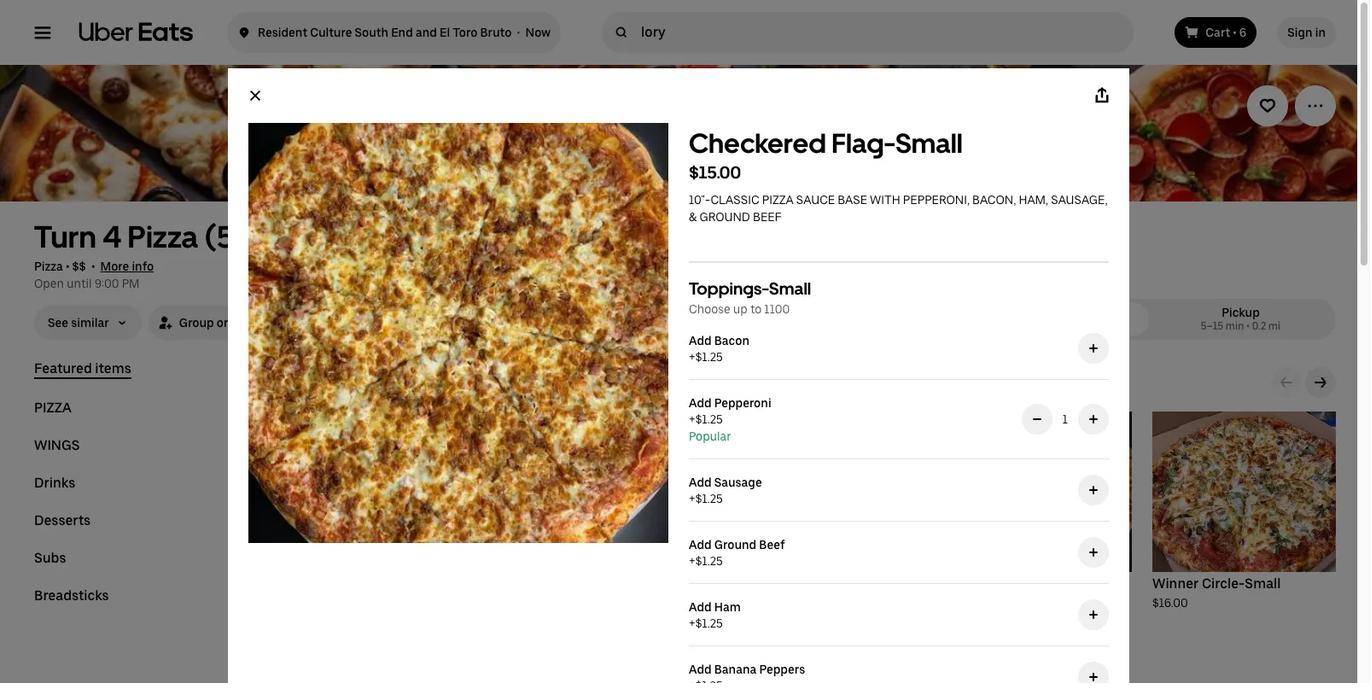 Task type: describe. For each thing, give the bounding box(es) containing it.
10"-classic pizza sauce base with pepperoni, bacon, ham, sausage, & ground beef
[[689, 193, 1108, 224]]

most for #1
[[361, 423, 385, 435]]

1 horizontal spatial featured
[[336, 371, 421, 396]]

toppings-small choose up to 1100
[[689, 278, 811, 316]]

with
[[870, 193, 901, 207]]

• right the $$
[[91, 260, 95, 273]]

• left now
[[517, 26, 520, 39]]

&
[[689, 210, 697, 224]]

$1.25 for pepperoni
[[696, 412, 723, 426]]

beef
[[759, 538, 785, 552]]

pizza button
[[34, 400, 72, 417]]

view more options image
[[1307, 97, 1324, 114]]

• left the 6
[[1233, 26, 1237, 39]]

liked for #2 most liked
[[592, 423, 615, 435]]

add bacon + $1.25
[[689, 334, 750, 364]]

banana
[[714, 663, 757, 676]]

0 horizontal spatial featured items
[[34, 360, 131, 377]]

add to favorites image
[[1260, 97, 1277, 114]]

next image
[[1314, 376, 1328, 389]]

drinks
[[34, 475, 75, 491]]

up
[[733, 302, 748, 316]]

turn
[[34, 219, 96, 255]]

schedule
[[298, 316, 350, 330]]

sauce
[[797, 193, 835, 207]]

to
[[751, 302, 762, 316]]

most for #2
[[565, 423, 590, 435]]

toppings-
[[689, 278, 769, 299]]

#2 most liked
[[551, 423, 615, 435]]

• inside pickup 5–15 min • 0.2 mi
[[1247, 320, 1250, 332]]

turn 4 pizza (500 w summit ave)
[[34, 219, 497, 255]]

featured items button
[[34, 360, 131, 379]]

main navigation menu image
[[34, 24, 51, 41]]

in
[[1316, 26, 1326, 39]]

deliver to image
[[237, 22, 251, 43]]

subs
[[34, 550, 66, 566]]

see
[[48, 316, 68, 330]]

$$
[[72, 260, 86, 273]]

bacon,
[[973, 193, 1016, 207]]

group
[[179, 316, 214, 330]]

info
[[132, 260, 154, 273]]

bruto
[[480, 26, 512, 39]]

pizza inside pizza • $$ • more info open until 9:00 pm
[[34, 260, 63, 273]]

add for add sausage + $1.25
[[689, 476, 712, 489]]

6
[[1240, 26, 1247, 39]]

el
[[440, 26, 450, 39]]

group order
[[179, 316, 247, 330]]

winner
[[1153, 576, 1199, 592]]

pm
[[122, 277, 140, 290]]

featured inside button
[[34, 360, 92, 377]]

0 vertical spatial pizza
[[128, 219, 198, 255]]

group order link
[[148, 306, 261, 340]]

1 horizontal spatial featured items
[[336, 371, 477, 396]]

ham,
[[1019, 193, 1049, 207]]

pickup 5–15 min • 0.2 mi
[[1201, 306, 1281, 332]]

w
[[280, 219, 311, 255]]

add pepperoni + $1.25 popular
[[689, 396, 772, 443]]

more info link
[[100, 260, 154, 273]]

$1.25 for sausage
[[696, 492, 723, 506]]

small for checkered flag-small
[[1054, 576, 1090, 592]]

add for add bacon + $1.25
[[689, 334, 712, 348]]

classic
[[711, 193, 760, 207]]

mi
[[1269, 320, 1281, 332]]

popular
[[689, 430, 731, 443]]

winner circle-small $16.00
[[1153, 576, 1281, 610]]

circle-
[[1202, 576, 1245, 592]]

1100
[[765, 302, 790, 316]]

checkered for checkered flag-small $15.00
[[689, 127, 827, 160]]

small for winner circle-small $16.00
[[1245, 576, 1281, 592]]

heart outline link
[[1248, 85, 1289, 126]]

$1.25 for ham
[[696, 617, 723, 630]]

+ for add pepperoni + $1.25 popular
[[689, 412, 696, 426]]

south
[[355, 26, 389, 39]]

flag- for checkered flag-small
[[1020, 576, 1054, 592]]

flag- for checkered flag-small $15.00
[[832, 127, 896, 160]]

open
[[34, 277, 64, 290]]

close image
[[248, 89, 262, 102]]

uber eats home image
[[79, 22, 193, 43]]

liked for #1 most liked
[[388, 423, 410, 435]]

share ios button
[[1082, 75, 1123, 116]]

wings button
[[34, 437, 80, 454]]

pepperoni,
[[903, 193, 970, 207]]

checkered flag-small $15.00
[[689, 127, 963, 183]]

cart
[[1206, 26, 1231, 39]]

large
[[811, 576, 848, 592]]

10"-
[[689, 193, 711, 207]]

+ for add sausage + $1.25
[[689, 492, 696, 506]]

$15.00
[[689, 162, 741, 183]]

checkered for checkered flag-small
[[949, 576, 1017, 592]]

0.2
[[1253, 320, 1267, 332]]

chevron down small image
[[116, 317, 128, 329]]

choose
[[689, 302, 731, 316]]

#2
[[551, 423, 563, 435]]

add ground beef + $1.25
[[689, 538, 785, 568]]

ground
[[700, 210, 750, 224]]



Task type: locate. For each thing, give the bounding box(es) containing it.
0 horizontal spatial liked
[[388, 423, 410, 435]]

pizza
[[128, 219, 198, 255], [34, 260, 63, 273]]

items inside button
[[95, 360, 131, 377]]

pizza inside 10"-classic pizza sauce base with pepperoni, bacon, ham, sausage, & ground beef
[[762, 193, 794, 207]]

add left sausage
[[689, 476, 712, 489]]

cart • 6
[[1206, 26, 1247, 39]]

pizza up beef
[[762, 193, 794, 207]]

until
[[67, 277, 92, 290]]

small inside winner circle-small $16.00
[[1245, 576, 1281, 592]]

0 vertical spatial flag-
[[832, 127, 896, 160]]

add up popular
[[689, 396, 712, 410]]

+ up add banana peppers
[[689, 617, 696, 630]]

navigation
[[34, 360, 295, 625]]

1 most from the left
[[361, 423, 385, 435]]

subs button
[[34, 550, 66, 567]]

$1.25 up popular
[[696, 412, 723, 426]]

4 add from the top
[[689, 538, 712, 552]]

1 horizontal spatial items
[[425, 371, 477, 396]]

+ down popular
[[689, 492, 696, 506]]

liked right #1
[[388, 423, 410, 435]]

+ inside the add ground beef + $1.25
[[689, 554, 696, 568]]

1 vertical spatial pizza
[[34, 400, 72, 416]]

sign in
[[1288, 26, 1326, 39]]

add for add ham + $1.25
[[689, 600, 712, 614]]

order
[[217, 316, 247, 330]]

resident
[[258, 26, 308, 39]]

[object Object] radio
[[1153, 302, 1330, 336]]

liked right #2
[[592, 423, 615, 435]]

$1.25 inside add pepperoni + $1.25 popular
[[696, 412, 723, 426]]

4 $1.25 from the top
[[696, 554, 723, 568]]

• left the $$
[[66, 260, 70, 273]]

race
[[745, 576, 776, 592]]

small inside 'toppings-small choose up to 1100'
[[769, 278, 811, 299]]

add ham + $1.25
[[689, 600, 741, 630]]

+ up popular
[[689, 412, 696, 426]]

+ for add bacon + $1.25
[[689, 350, 696, 364]]

0 horizontal spatial items
[[95, 360, 131, 377]]

add inside add bacon + $1.25
[[689, 334, 712, 348]]

+ up "add ham + $1.25"
[[689, 554, 696, 568]]

add sausage + $1.25
[[689, 476, 762, 506]]

culture
[[310, 26, 352, 39]]

1 liked from the left
[[388, 423, 410, 435]]

ground
[[714, 538, 757, 552]]

small for checkered flag-small $15.00
[[896, 127, 963, 160]]

add left banana
[[689, 663, 712, 676]]

featured items down see similar
[[34, 360, 131, 377]]

featured up pizza button
[[34, 360, 92, 377]]

three dots horizontal button
[[1295, 85, 1336, 126]]

add inside add sausage + $1.25
[[689, 476, 712, 489]]

$1.25 down bacon
[[696, 350, 723, 364]]

city-
[[779, 576, 811, 592]]

bacon
[[714, 334, 750, 348]]

5 + from the top
[[689, 617, 696, 630]]

add left ground on the right bottom
[[689, 538, 712, 552]]

add
[[689, 334, 712, 348], [689, 396, 712, 410], [689, 476, 712, 489], [689, 538, 712, 552], [689, 600, 712, 614], [689, 663, 712, 676]]

pizza up info
[[128, 219, 198, 255]]

ave)
[[431, 219, 497, 255]]

$16.00
[[1153, 596, 1188, 610]]

sign
[[1288, 26, 1313, 39]]

desserts button
[[34, 512, 91, 529]]

checkered flag-small
[[949, 576, 1090, 592]]

breadsticks button
[[34, 588, 109, 605]]

(500
[[204, 219, 274, 255]]

0 horizontal spatial checkered
[[689, 127, 827, 160]]

breadsticks
[[34, 588, 109, 604]]

1 vertical spatial pizza
[[34, 260, 63, 273]]

3 $1.25 from the top
[[696, 492, 723, 506]]

3 add from the top
[[689, 476, 712, 489]]

previous image
[[1280, 376, 1294, 389]]

small inside checkered flag-small $15.00
[[896, 127, 963, 160]]

2 + from the top
[[689, 412, 696, 426]]

1
[[1063, 412, 1068, 426]]

0 horizontal spatial most
[[361, 423, 385, 435]]

0 horizontal spatial pizza
[[34, 260, 63, 273]]

checkered inside checkered flag-small $15.00
[[689, 127, 827, 160]]

see similar
[[48, 316, 109, 330]]

drinks button
[[34, 475, 75, 492]]

add left bacon
[[689, 334, 712, 348]]

6 add from the top
[[689, 663, 712, 676]]

2 $1.25 from the top
[[696, 412, 723, 426]]

pickup
[[1222, 306, 1260, 319]]

add banana peppers
[[689, 663, 805, 676]]

most right #2
[[565, 423, 590, 435]]

pizza
[[762, 193, 794, 207], [34, 400, 72, 416]]

add inside add pepperoni + $1.25 popular
[[689, 396, 712, 410]]

2 liked from the left
[[592, 423, 615, 435]]

1 vertical spatial flag-
[[1020, 576, 1054, 592]]

sign in link
[[1278, 17, 1336, 48]]

1 $1.25 from the top
[[696, 350, 723, 364]]

summit
[[317, 219, 425, 255]]

+ inside add pepperoni + $1.25 popular
[[689, 412, 696, 426]]

most right #1
[[361, 423, 385, 435]]

• left 0.2
[[1247, 320, 1250, 332]]

add inside the add ground beef + $1.25
[[689, 538, 712, 552]]

5 add from the top
[[689, 600, 712, 614]]

+ for add ham + $1.25
[[689, 617, 696, 630]]

1 vertical spatial checkered
[[949, 576, 1017, 592]]

liked
[[388, 423, 410, 435], [592, 423, 615, 435]]

base
[[838, 193, 868, 207]]

[object Object] radio
[[969, 302, 1146, 336]]

$1.25 down ground on the right bottom
[[696, 554, 723, 568]]

$1.25 inside the add ground beef + $1.25
[[696, 554, 723, 568]]

desserts
[[34, 512, 91, 529]]

add left ham
[[689, 600, 712, 614]]

add for add ground beef + $1.25
[[689, 538, 712, 552]]

$1.25 inside add bacon + $1.25
[[696, 350, 723, 364]]

+ down 'choose'
[[689, 350, 696, 364]]

1 horizontal spatial checkered
[[949, 576, 1017, 592]]

#1 most liked
[[347, 423, 410, 435]]

min
[[1226, 320, 1245, 332]]

1 horizontal spatial most
[[565, 423, 590, 435]]

5 $1.25 from the top
[[696, 617, 723, 630]]

flag- inside checkered flag-small $15.00
[[832, 127, 896, 160]]

share ios image
[[1094, 87, 1111, 104]]

2 add from the top
[[689, 396, 712, 410]]

0 vertical spatial pizza
[[762, 193, 794, 207]]

add for add pepperoni + $1.25 popular
[[689, 396, 712, 410]]

1 horizontal spatial pizza
[[762, 193, 794, 207]]

beef
[[753, 210, 782, 224]]

featured items up #1 most liked
[[336, 371, 477, 396]]

$1.25 inside add sausage + $1.25
[[696, 492, 723, 506]]

pizza • $$ • more info open until 9:00 pm
[[34, 260, 154, 290]]

+ inside add bacon + $1.25
[[689, 350, 696, 364]]

pepperoni
[[714, 396, 772, 410]]

pizza up open
[[34, 260, 63, 273]]

0 vertical spatial checkered
[[689, 127, 827, 160]]

featured up #1 most liked
[[336, 371, 421, 396]]

end
[[391, 26, 413, 39]]

toro
[[453, 26, 478, 39]]

9:00
[[95, 277, 119, 290]]

resident culture south end and el toro bruto • now
[[258, 26, 551, 39]]

1 + from the top
[[689, 350, 696, 364]]

1 horizontal spatial flag-
[[1020, 576, 1054, 592]]

$1.25
[[696, 350, 723, 364], [696, 412, 723, 426], [696, 492, 723, 506], [696, 554, 723, 568], [696, 617, 723, 630]]

now
[[526, 26, 551, 39]]

dialog dialog
[[228, 68, 1130, 683]]

$1.25 inside "add ham + $1.25"
[[696, 617, 723, 630]]

1 add from the top
[[689, 334, 712, 348]]

$1.25 down sausage
[[696, 492, 723, 506]]

0 horizontal spatial pizza
[[34, 400, 72, 416]]

schedule button
[[267, 306, 364, 340], [267, 306, 364, 340]]

4
[[102, 219, 122, 255]]

$1.25 down ham
[[696, 617, 723, 630]]

peppers
[[760, 663, 805, 676]]

navigation containing featured items
[[34, 360, 295, 625]]

4 + from the top
[[689, 554, 696, 568]]

pizza up wings
[[34, 400, 72, 416]]

more
[[100, 260, 129, 273]]

0 horizontal spatial flag-
[[832, 127, 896, 160]]

0 horizontal spatial featured
[[34, 360, 92, 377]]

race city-large
[[745, 576, 848, 592]]

+ inside add sausage + $1.25
[[689, 492, 696, 506]]

+
[[689, 350, 696, 364], [689, 412, 696, 426], [689, 492, 696, 506], [689, 554, 696, 568], [689, 617, 696, 630]]

+ inside "add ham + $1.25"
[[689, 617, 696, 630]]

3 + from the top
[[689, 492, 696, 506]]

sausage,
[[1051, 193, 1108, 207]]

2 most from the left
[[565, 423, 590, 435]]

checkered
[[689, 127, 827, 160], [949, 576, 1017, 592]]

1 horizontal spatial pizza
[[128, 219, 198, 255]]

1 horizontal spatial liked
[[592, 423, 615, 435]]

$1.25 for bacon
[[696, 350, 723, 364]]

x button
[[235, 75, 276, 116]]

sausage
[[714, 476, 762, 489]]

ham
[[714, 600, 741, 614]]

featured items
[[34, 360, 131, 377], [336, 371, 477, 396]]

add inside "add ham + $1.25"
[[689, 600, 712, 614]]

add for add banana peppers
[[689, 663, 712, 676]]



Task type: vqa. For each thing, say whether or not it's contained in the screenshot.
$$$ within the Conroy's Flowers (374 La Cienega Blvd) Flowers • Gift Store • $$$
no



